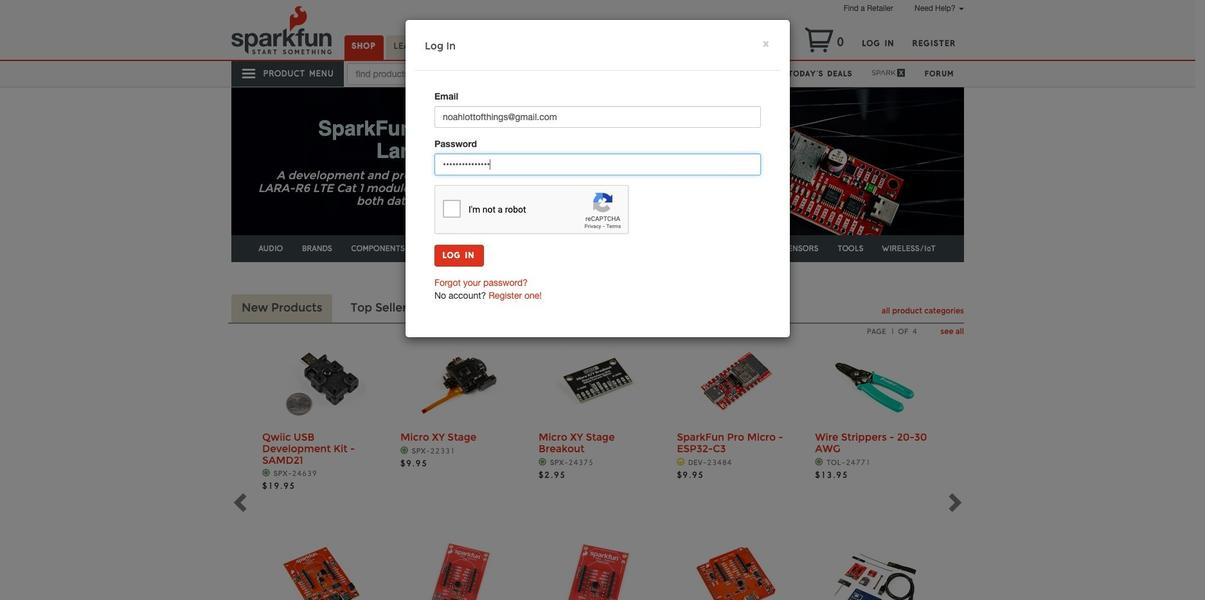 Task type: vqa. For each thing, say whether or not it's contained in the screenshot.
34 available icon
no



Task type: locate. For each thing, give the bounding box(es) containing it.
0 horizontal spatial in stock image
[[401, 447, 409, 455]]

form
[[435, 90, 762, 267]]

sparkfun digi xbee® kit image
[[830, 537, 920, 601]]

1 horizontal spatial in stock image
[[539, 458, 548, 466]]

2 horizontal spatial in stock image
[[816, 458, 824, 466]]

None email field
[[435, 106, 762, 128]]

None submit
[[435, 245, 484, 267]]

wire strippers - 20-30 awg image
[[830, 338, 920, 428]]

in stock image for micro xy stage image
[[401, 447, 409, 455]]

in stock image
[[401, 447, 409, 455], [539, 458, 548, 466], [816, 458, 824, 466]]

micro xy stage image
[[415, 338, 505, 428]]

in stock image
[[262, 470, 271, 477]]

None password field
[[435, 154, 762, 175]]

list box
[[262, 327, 934, 601]]



Task type: describe. For each thing, give the bounding box(es) containing it.
in stock image for wire strippers - 20-30 awg "image"
[[816, 458, 824, 466]]

micro xy stage breakout image
[[553, 338, 643, 428]]

sparkfun digi xbee® arduino shield - usb-c (qwiic) image
[[691, 537, 781, 601]]

sparkfun digi xbee® explorer regulated image
[[553, 537, 643, 601]]

sparkfun digi xbee® development board image
[[276, 537, 367, 601]]

only 4 left! image
[[677, 458, 686, 466]]

sparkfun digi xbee® explorer usb-c image
[[415, 537, 505, 601]]

qwiic usb development kit - samd21 image
[[276, 338, 367, 428]]

in stock image for micro xy stage breakout image
[[539, 458, 548, 466]]

sparkfun pro micro - esp32-c3 image
[[691, 338, 781, 428]]

find products, tutorials, etc... text field
[[348, 63, 508, 85]]



